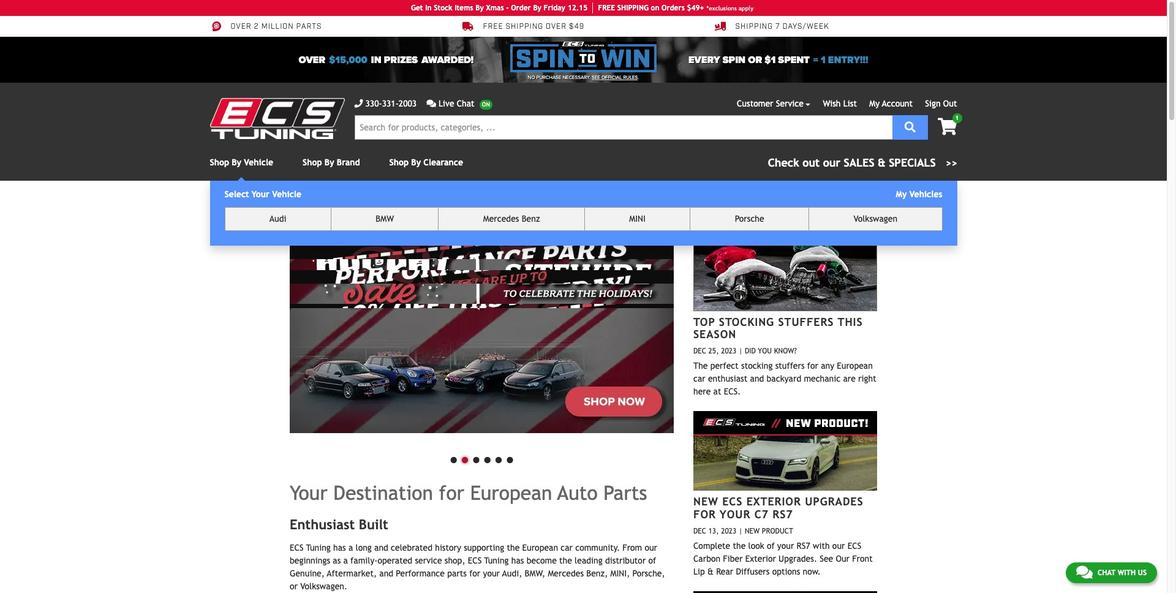 Task type: locate. For each thing, give the bounding box(es) containing it.
dec 13, 2023 | new product complete the look of your rs7 with our ecs carbon fiber exterior upgrades. see our front lip & rear diffusers options now.
[[693, 527, 873, 576]]

0 horizontal spatial chat
[[457, 99, 475, 108]]

2023 right 13,
[[721, 527, 737, 535]]

new up look
[[745, 527, 760, 535]]

vehicle up audi at the left top of page
[[272, 189, 301, 199]]

0 horizontal spatial rs7
[[773, 508, 793, 520]]

1 horizontal spatial your
[[290, 481, 328, 504]]

0 vertical spatial of
[[767, 541, 775, 551]]

for down • • • • • •
[[439, 481, 464, 504]]

stuffers
[[778, 315, 834, 328]]

top stocking stuffers this season
[[693, 315, 863, 341]]

0 vertical spatial a
[[349, 543, 353, 553]]

by for shop by clearance
[[411, 157, 421, 167]]

bmw
[[376, 214, 394, 224]]

parts
[[296, 22, 322, 31], [447, 569, 467, 579]]

shop by vehicle
[[210, 157, 273, 167]]

0 vertical spatial exterior
[[747, 495, 801, 508]]

0 vertical spatial &
[[878, 156, 886, 169]]

this
[[838, 315, 863, 328]]

1 vertical spatial mercedes
[[548, 569, 584, 579]]

operated
[[378, 556, 412, 566]]

or left $1 on the top right of the page
[[748, 54, 762, 66]]

1 | from the top
[[739, 347, 743, 355]]

1 horizontal spatial car
[[693, 374, 706, 384]]

with up upgrades.
[[813, 541, 830, 551]]

1 vertical spatial &
[[708, 567, 714, 576]]

0 horizontal spatial over
[[231, 22, 252, 31]]

| inside dec 25, 2023 | did you know? the perfect stocking stuffers for any european car enthusiast and backyard mechanic are right here at ecs.
[[739, 347, 743, 355]]

ecs inside dec 13, 2023 | new product complete the look of your rs7 with our ecs carbon fiber exterior upgrades. see our front lip & rear diffusers options now.
[[848, 541, 862, 551]]

1 vertical spatial |
[[739, 527, 743, 535]]

1 vertical spatial exterior
[[745, 554, 776, 563]]

exterior
[[747, 495, 801, 508], [745, 554, 776, 563]]

million
[[261, 22, 294, 31]]

0 horizontal spatial tuning
[[306, 543, 331, 553]]

rs7 up upgrades.
[[797, 541, 810, 551]]

over left 2
[[231, 22, 252, 31]]

0 horizontal spatial a
[[343, 556, 348, 566]]

as
[[333, 556, 341, 566]]

a left "long"
[[349, 543, 353, 553]]

exterior up product
[[747, 495, 801, 508]]

my vehicles link
[[896, 189, 943, 199]]

0 horizontal spatial with
[[813, 541, 830, 551]]

or
[[748, 54, 762, 66], [290, 582, 298, 591]]

0 horizontal spatial shop
[[210, 157, 229, 167]]

european down • • • • • •
[[470, 481, 552, 504]]

1 shop from the left
[[210, 157, 229, 167]]

audi
[[269, 214, 286, 224]]

1 horizontal spatial new
[[745, 527, 760, 535]]

0 horizontal spatial mercedes
[[483, 214, 519, 224]]

and
[[750, 374, 764, 384], [374, 543, 388, 553], [379, 569, 393, 579]]

your right select
[[252, 189, 270, 199]]

over left $15,000
[[299, 54, 325, 66]]

orders
[[662, 4, 685, 12]]

1 horizontal spatial over
[[299, 54, 325, 66]]

0 vertical spatial |
[[739, 347, 743, 355]]

shop up select
[[210, 157, 229, 167]]

0 horizontal spatial my
[[869, 99, 880, 108]]

1 vertical spatial with
[[1118, 569, 1136, 577]]

2 horizontal spatial shop
[[389, 157, 409, 167]]

1 vertical spatial has
[[511, 556, 524, 566]]

audi,
[[502, 569, 522, 579]]

0 vertical spatial your
[[252, 189, 270, 199]]

by left 'brand'
[[325, 157, 334, 167]]

1 vertical spatial parts
[[447, 569, 467, 579]]

0 horizontal spatial of
[[648, 556, 656, 566]]

our right from
[[645, 543, 657, 553]]

4 • from the left
[[482, 446, 493, 471]]

tuning down the 'supporting'
[[484, 556, 509, 566]]

clearance
[[424, 157, 463, 167]]

you
[[758, 347, 772, 355]]

1 vertical spatial over
[[299, 54, 325, 66]]

upgrades.
[[779, 554, 817, 563]]

0 vertical spatial european
[[837, 361, 873, 371]]

mini,
[[610, 569, 630, 579]]

days/week
[[783, 22, 829, 31]]

2 | from the top
[[739, 527, 743, 535]]

sales & specials link
[[768, 154, 957, 171]]

our up our on the bottom of page
[[832, 541, 845, 551]]

0 vertical spatial car
[[693, 374, 706, 384]]

1 down 'out'
[[955, 115, 959, 121]]

free shipping over $49 link
[[462, 21, 585, 32]]

chat
[[457, 99, 475, 108], [1098, 569, 1116, 577]]

news
[[782, 210, 818, 226]]

new up 13,
[[693, 495, 719, 508]]

your inside new ecs exterior upgrades for your c7 rs7
[[720, 508, 751, 520]]

has up as
[[333, 543, 346, 553]]

my vehicles
[[896, 189, 943, 199]]

1 horizontal spatial parts
[[447, 569, 467, 579]]

dec inside dec 25, 2023 | did you know? the perfect stocking stuffers for any european car enthusiast and backyard mechanic are right here at ecs.
[[693, 347, 706, 355]]

my left account
[[869, 99, 880, 108]]

the inside dec 13, 2023 | new product complete the look of your rs7 with our ecs carbon fiber exterior upgrades. see our front lip & rear diffusers options now.
[[733, 541, 746, 551]]

built
[[359, 516, 388, 532]]

1 vertical spatial your
[[483, 569, 500, 579]]

0 vertical spatial dec
[[693, 347, 706, 355]]

shop by brand
[[303, 157, 360, 167]]

shop by clearance
[[389, 157, 463, 167]]

shipping
[[506, 22, 543, 31]]

0 vertical spatial 1
[[821, 54, 826, 66]]

car inside dec 25, 2023 | did you know? the perfect stocking stuffers for any european car enthusiast and backyard mechanic are right here at ecs.
[[693, 374, 706, 384]]

mercedes down leading
[[548, 569, 584, 579]]

1 vertical spatial my
[[896, 189, 907, 199]]

1 horizontal spatial has
[[511, 556, 524, 566]]

1 vertical spatial 2023
[[721, 527, 737, 535]]

for left any
[[807, 361, 818, 371]]

parts down shop,
[[447, 569, 467, 579]]

friday
[[544, 4, 565, 12]]

carbon
[[693, 554, 721, 563]]

dec left 25,
[[693, 347, 706, 355]]

| right 13,
[[739, 527, 743, 535]]

•
[[448, 446, 459, 471], [459, 446, 471, 471], [471, 446, 482, 471], [482, 446, 493, 471], [493, 446, 504, 471], [504, 446, 516, 471]]

distributor
[[605, 556, 646, 566]]

0 vertical spatial new
[[693, 495, 719, 508]]

1 vertical spatial chat
[[1098, 569, 1116, 577]]

0 vertical spatial rs7
[[773, 508, 793, 520]]

mercedes left benz
[[483, 214, 519, 224]]

1 vertical spatial of
[[648, 556, 656, 566]]

c7
[[755, 508, 769, 520]]

0 horizontal spatial new
[[693, 495, 719, 508]]

1 vertical spatial rs7
[[797, 541, 810, 551]]

rs7
[[773, 508, 793, 520], [797, 541, 810, 551]]

by
[[476, 4, 484, 12], [533, 4, 542, 12], [232, 157, 241, 167], [325, 157, 334, 167], [411, 157, 421, 167]]

stuffers
[[775, 361, 805, 371]]

| inside dec 13, 2023 | new product complete the look of your rs7 with our ecs carbon fiber exterior upgrades. see our front lip & rear diffusers options now.
[[739, 527, 743, 535]]

1 vertical spatial vehicle
[[272, 189, 301, 199]]

lip
[[693, 567, 705, 576]]

| for season
[[739, 347, 743, 355]]

service
[[776, 99, 804, 108]]

1 vertical spatial 1
[[955, 115, 959, 121]]

top stocking stuffers this season link
[[693, 315, 863, 341]]

0 horizontal spatial for
[[439, 481, 464, 504]]

your inside ecs tuning has a long and celebrated history supporting the european car community. from our beginnings as a family-operated service shop, ecs tuning has become the leading distributor of genuine, aftermarket, and performance parts for your audi, bmw, mercedes benz, mini, porsche, or volkswagen.
[[483, 569, 500, 579]]

2 shop from the left
[[303, 157, 322, 167]]

2 dec from the top
[[693, 527, 706, 535]]

volkswagen
[[854, 214, 898, 224]]

1 vertical spatial new
[[745, 527, 760, 535]]

has up audi,
[[511, 556, 524, 566]]

1 horizontal spatial of
[[767, 541, 775, 551]]

our
[[836, 554, 850, 563]]

exterior down look
[[745, 554, 776, 563]]

ecs right for
[[722, 495, 743, 508]]

over 2 million parts link
[[210, 21, 322, 32]]

1 horizontal spatial tuning
[[484, 556, 509, 566]]

new inside dec 13, 2023 | new product complete the look of your rs7 with our ecs carbon fiber exterior upgrades. see our front lip & rear diffusers options now.
[[745, 527, 760, 535]]

0 vertical spatial or
[[748, 54, 762, 66]]

for down the 'supporting'
[[469, 569, 480, 579]]

over for over 2 million parts
[[231, 22, 252, 31]]

6 • from the left
[[504, 446, 516, 471]]

sign out
[[925, 99, 957, 108]]

shop for shop by brand
[[303, 157, 322, 167]]

car down the
[[693, 374, 706, 384]]

ping
[[633, 4, 649, 12]]

0 horizontal spatial has
[[333, 543, 346, 553]]

your left c7
[[720, 508, 751, 520]]

apply
[[739, 5, 754, 11]]

your left audi,
[[483, 569, 500, 579]]

3 shop from the left
[[389, 157, 409, 167]]

of right look
[[767, 541, 775, 551]]

rs7 up product
[[773, 508, 793, 520]]

2 horizontal spatial your
[[720, 508, 751, 520]]

necessary.
[[563, 75, 591, 80]]

your up "enthusiast"
[[290, 481, 328, 504]]

over
[[546, 22, 567, 31]]

chat right the "live"
[[457, 99, 475, 108]]

dec left 13,
[[693, 527, 706, 535]]

for inside dec 25, 2023 | did you know? the perfect stocking stuffers for any european car enthusiast and backyard mechanic are right here at ecs.
[[807, 361, 818, 371]]

chat right comments icon
[[1098, 569, 1116, 577]]

dec inside dec 13, 2023 | new product complete the look of your rs7 with our ecs carbon fiber exterior upgrades. see our front lip & rear diffusers options now.
[[693, 527, 706, 535]]

1 vertical spatial see
[[820, 554, 833, 563]]

tuning
[[306, 543, 331, 553], [484, 556, 509, 566]]

chat with us link
[[1066, 562, 1157, 583]]

car
[[693, 374, 706, 384], [561, 543, 573, 553]]

0 vertical spatial my
[[869, 99, 880, 108]]

ecs up front on the bottom of page
[[848, 541, 862, 551]]

0 vertical spatial with
[[813, 541, 830, 551]]

1 horizontal spatial your
[[777, 541, 794, 551]]

2 horizontal spatial for
[[807, 361, 818, 371]]

.
[[638, 75, 639, 80]]

1 2023 from the top
[[721, 347, 737, 355]]

1 right = on the top of page
[[821, 54, 826, 66]]

& right lip
[[708, 567, 714, 576]]

your down product
[[777, 541, 794, 551]]

with left us
[[1118, 569, 1136, 577]]

2003
[[399, 99, 417, 108]]

1 dec from the top
[[693, 347, 706, 355]]

vehicles
[[910, 189, 943, 199]]

0 vertical spatial parts
[[296, 22, 322, 31]]

your inside dec 13, 2023 | new product complete the look of your rs7 with our ecs carbon fiber exterior upgrades. see our front lip & rear diffusers options now.
[[777, 541, 794, 551]]

the up audi,
[[507, 543, 520, 553]]

0 vertical spatial see
[[592, 75, 600, 80]]

celebrated
[[391, 543, 433, 553]]

ecs up beginnings at the left bottom of the page
[[290, 543, 304, 553]]

2023 right 25,
[[721, 347, 737, 355]]

0 horizontal spatial or
[[290, 582, 298, 591]]

Search text field
[[354, 115, 892, 140]]

330-331-2003
[[365, 99, 417, 108]]

& inside dec 13, 2023 | new product complete the look of your rs7 with our ecs carbon fiber exterior upgrades. see our front lip & rear diffusers options now.
[[708, 567, 714, 576]]

my
[[869, 99, 880, 108], [896, 189, 907, 199]]

1 horizontal spatial mercedes
[[548, 569, 584, 579]]

by right order
[[533, 4, 542, 12]]

rs7 inside new ecs exterior upgrades for your c7 rs7
[[773, 508, 793, 520]]

2023
[[721, 347, 737, 355], [721, 527, 737, 535]]

| left 'did'
[[739, 347, 743, 355]]

your
[[252, 189, 270, 199], [290, 481, 328, 504], [720, 508, 751, 520]]

0 vertical spatial and
[[750, 374, 764, 384]]

dec for new ecs exterior upgrades for your c7 rs7
[[693, 527, 706, 535]]

european up are
[[837, 361, 873, 371]]

over
[[231, 22, 252, 31], [299, 54, 325, 66]]

& right sales
[[878, 156, 886, 169]]

and inside dec 25, 2023 | did you know? the perfect stocking stuffers for any european car enthusiast and backyard mechanic are right here at ecs.
[[750, 374, 764, 384]]

now.
[[803, 567, 821, 576]]

european up become at the left
[[522, 543, 558, 553]]

of inside dec 13, 2023 | new product complete the look of your rs7 with our ecs carbon fiber exterior upgrades. see our front lip & rear diffusers options now.
[[767, 541, 775, 551]]

our inside dec 13, 2023 | new product complete the look of your rs7 with our ecs carbon fiber exterior upgrades. see our front lip & rear diffusers options now.
[[832, 541, 845, 551]]

0 vertical spatial chat
[[457, 99, 475, 108]]

by for shop by brand
[[325, 157, 334, 167]]

1 horizontal spatial for
[[469, 569, 480, 579]]

tuning up beginnings at the left bottom of the page
[[306, 543, 331, 553]]

0 vertical spatial for
[[807, 361, 818, 371]]

2 vertical spatial and
[[379, 569, 393, 579]]

see left our on the bottom of page
[[820, 554, 833, 563]]

0 vertical spatial over
[[231, 22, 252, 31]]

0 vertical spatial mercedes
[[483, 214, 519, 224]]

dec
[[693, 347, 706, 355], [693, 527, 706, 535]]

0 horizontal spatial our
[[645, 543, 657, 553]]

0 vertical spatial tuning
[[306, 543, 331, 553]]

shop left clearance
[[389, 157, 409, 167]]

my left vehicles
[[896, 189, 907, 199]]

community.
[[575, 543, 620, 553]]

see left official
[[592, 75, 600, 80]]

free ship ping on orders $49+ *exclusions apply
[[598, 4, 754, 12]]

by left clearance
[[411, 157, 421, 167]]

european inside dec 25, 2023 | did you know? the perfect stocking stuffers for any european car enthusiast and backyard mechanic are right here at ecs.
[[837, 361, 873, 371]]

2 vertical spatial your
[[720, 508, 751, 520]]

0 vertical spatial 2023
[[721, 347, 737, 355]]

and down the 'operated'
[[379, 569, 393, 579]]

and down stocking
[[750, 374, 764, 384]]

1 horizontal spatial the
[[559, 556, 572, 566]]

0 horizontal spatial your
[[483, 569, 500, 579]]

1 vertical spatial or
[[290, 582, 298, 591]]

xmas
[[486, 4, 504, 12]]

ecs tuning 'spin to win' contest logo image
[[511, 42, 656, 72]]

1 vertical spatial a
[[343, 556, 348, 566]]

customer service
[[737, 99, 804, 108]]

phone image
[[354, 99, 363, 108]]

2023 inside dec 13, 2023 | new product complete the look of your rs7 with our ecs carbon fiber exterior upgrades. see our front lip & rear diffusers options now.
[[721, 527, 737, 535]]

leading
[[575, 556, 603, 566]]

0 horizontal spatial car
[[561, 543, 573, 553]]

history
[[435, 543, 461, 553]]

new ecs b9 rs5 3.0t valved exhaust system image
[[693, 591, 877, 593]]

our
[[832, 541, 845, 551], [645, 543, 657, 553]]

destination
[[333, 481, 433, 504]]

generic - ecs holiday sale image
[[290, 210, 674, 433], [290, 210, 674, 433]]

2 vertical spatial for
[[469, 569, 480, 579]]

2 2023 from the top
[[721, 527, 737, 535]]

0 horizontal spatial parts
[[296, 22, 322, 31]]

car left community.
[[561, 543, 573, 553]]

by up select
[[232, 157, 241, 167]]

perfect
[[710, 361, 739, 371]]

*exclusions
[[707, 5, 737, 11]]

of up porsche,
[[648, 556, 656, 566]]

1 horizontal spatial shop
[[303, 157, 322, 167]]

12.15
[[568, 4, 588, 12]]

parts right million
[[296, 22, 322, 31]]

vehicle up the select your vehicle
[[244, 157, 273, 167]]

see
[[592, 75, 600, 80], [820, 554, 833, 563]]

1 vertical spatial car
[[561, 543, 573, 553]]

2 horizontal spatial the
[[733, 541, 746, 551]]

0 vertical spatial vehicle
[[244, 157, 273, 167]]

and right "long"
[[374, 543, 388, 553]]

1 horizontal spatial with
[[1118, 569, 1136, 577]]

a right as
[[343, 556, 348, 566]]

1 horizontal spatial our
[[832, 541, 845, 551]]

1 vertical spatial dec
[[693, 527, 706, 535]]

new inside new ecs exterior upgrades for your c7 rs7
[[693, 495, 719, 508]]

| for for
[[739, 527, 743, 535]]

1 horizontal spatial my
[[896, 189, 907, 199]]

1 horizontal spatial 1
[[955, 115, 959, 121]]

free
[[598, 4, 615, 12]]

0 vertical spatial your
[[777, 541, 794, 551]]

generic - ecs up to 40% off image
[[290, 210, 674, 433]]

the up fiber
[[733, 541, 746, 551]]

live
[[439, 99, 454, 108]]

the left leading
[[559, 556, 572, 566]]

over 2 million parts
[[231, 22, 322, 31]]

vehicle
[[244, 157, 273, 167], [272, 189, 301, 199]]

330-331-2003 link
[[354, 97, 417, 110]]

shop left 'brand'
[[303, 157, 322, 167]]

or down the genuine,
[[290, 582, 298, 591]]

2023 inside dec 25, 2023 | did you know? the perfect stocking stuffers for any european car enthusiast and backyard mechanic are right here at ecs.
[[721, 347, 737, 355]]



Task type: describe. For each thing, give the bounding box(es) containing it.
every spin or $1 spent = 1 entry!!!
[[689, 54, 868, 66]]

wish list
[[823, 99, 857, 108]]

1 horizontal spatial &
[[878, 156, 886, 169]]

volkswagen.
[[300, 582, 347, 591]]

did
[[745, 347, 756, 355]]

purchase
[[536, 75, 561, 80]]

shop by vehicle link
[[210, 157, 273, 167]]

1 vertical spatial for
[[439, 481, 464, 504]]

by for shop by vehicle
[[232, 157, 241, 167]]

auto
[[558, 481, 598, 504]]

european inside ecs tuning has a long and celebrated history supporting the european car community. from our beginnings as a family-operated service shop, ecs tuning has become the leading distributor of genuine, aftermarket, and performance parts for your audi, bmw, mercedes benz, mini, porsche, or volkswagen.
[[522, 543, 558, 553]]

over $15,000 in prizes
[[299, 54, 418, 66]]

comments image
[[1076, 565, 1093, 580]]

top stocking stuffers this season image
[[693, 231, 877, 311]]

0 horizontal spatial the
[[507, 543, 520, 553]]

exterior inside new ecs exterior upgrades for your c7 rs7
[[747, 495, 801, 508]]

vehicle for shop by vehicle
[[244, 157, 273, 167]]

see inside dec 13, 2023 | new product complete the look of your rs7 with our ecs carbon fiber exterior upgrades. see our front lip & rear diffusers options now.
[[820, 554, 833, 563]]

genuine,
[[290, 569, 325, 579]]

1 vertical spatial and
[[374, 543, 388, 553]]

with inside dec 13, 2023 | new product complete the look of your rs7 with our ecs carbon fiber exterior upgrades. see our front lip & rear diffusers options now.
[[813, 541, 830, 551]]

performance
[[396, 569, 445, 579]]

mercedes inside ecs tuning has a long and celebrated history supporting the european car community. from our beginnings as a family-operated service shop, ecs tuning has become the leading distributor of genuine, aftermarket, and performance parts for your audi, bmw, mercedes benz, mini, porsche, or volkswagen.
[[548, 569, 584, 579]]

exterior inside dec 13, 2023 | new product complete the look of your rs7 with our ecs carbon fiber exterior upgrades. see our front lip & rear diffusers options now.
[[745, 554, 776, 563]]

chat with us
[[1098, 569, 1147, 577]]

ecs left news
[[753, 210, 778, 226]]

by left 'xmas'
[[476, 4, 484, 12]]

1 horizontal spatial chat
[[1098, 569, 1116, 577]]

of inside ecs tuning has a long and celebrated history supporting the european car community. from our beginnings as a family-operated service shop, ecs tuning has become the leading distributor of genuine, aftermarket, and performance parts for your audi, bmw, mercedes benz, mini, porsche, or volkswagen.
[[648, 556, 656, 566]]

330-
[[365, 99, 382, 108]]

1 inside 1 link
[[955, 115, 959, 121]]

1 link
[[928, 113, 962, 137]]

1 vertical spatial your
[[290, 481, 328, 504]]

search image
[[905, 121, 916, 132]]

brand
[[337, 157, 360, 167]]

new ecs exterior upgrades for your c7 rs7 image
[[693, 411, 877, 491]]

service
[[415, 556, 442, 566]]

the
[[693, 361, 708, 371]]

2023 for for
[[721, 527, 737, 535]]

family-
[[350, 556, 378, 566]]

2023 for season
[[721, 347, 737, 355]]

my for my account
[[869, 99, 880, 108]]

ship
[[617, 4, 633, 12]]

ecs tuning image
[[210, 98, 345, 139]]

bmw,
[[525, 569, 545, 579]]

1 vertical spatial european
[[470, 481, 552, 504]]

331-
[[382, 99, 399, 108]]

from
[[623, 543, 642, 553]]

product
[[762, 527, 793, 535]]

top
[[693, 315, 715, 328]]

vehicle for select your vehicle
[[272, 189, 301, 199]]

$49
[[569, 22, 585, 31]]

over for over $15,000 in prizes
[[299, 54, 325, 66]]

enthusiast built
[[290, 516, 388, 532]]

list
[[843, 99, 857, 108]]

2 • from the left
[[459, 446, 471, 471]]

diffusers
[[736, 567, 770, 576]]

my account link
[[869, 99, 913, 108]]

order
[[511, 4, 531, 12]]

rear
[[716, 567, 733, 576]]

know?
[[774, 347, 797, 355]]

long
[[356, 543, 372, 553]]

0 horizontal spatial see
[[592, 75, 600, 80]]

mercedes benz
[[483, 214, 540, 224]]

spin
[[723, 54, 746, 66]]

entry!!!
[[828, 54, 868, 66]]

1 • from the left
[[448, 446, 459, 471]]

complete
[[693, 541, 730, 551]]

-
[[506, 4, 509, 12]]

0 horizontal spatial 1
[[821, 54, 826, 66]]

$49+
[[687, 4, 704, 12]]

13,
[[709, 527, 719, 535]]

shopping cart image
[[938, 118, 957, 135]]

1 horizontal spatial or
[[748, 54, 762, 66]]

parts
[[604, 481, 647, 504]]

your destination for european auto parts
[[290, 481, 647, 504]]

=
[[813, 54, 818, 66]]

enthusiast
[[290, 516, 355, 532]]

1 vertical spatial tuning
[[484, 556, 509, 566]]

official
[[602, 75, 622, 80]]

view all
[[844, 216, 872, 222]]

out
[[943, 99, 957, 108]]

ecs inside new ecs exterior upgrades for your c7 rs7
[[722, 495, 743, 508]]

rs7 inside dec 13, 2023 | new product complete the look of your rs7 with our ecs carbon fiber exterior upgrades. see our front lip & rear diffusers options now.
[[797, 541, 810, 551]]

our inside ecs tuning has a long and celebrated history supporting the european car community. from our beginnings as a family-operated service shop, ecs tuning has become the leading distributor of genuine, aftermarket, and performance parts for your audi, bmw, mercedes benz, mini, porsche, or volkswagen.
[[645, 543, 657, 553]]

ecs down the 'supporting'
[[468, 556, 482, 566]]

sales & specials
[[844, 156, 936, 169]]

aftermarket,
[[327, 569, 377, 579]]

all
[[862, 216, 872, 222]]

my for my vehicles
[[896, 189, 907, 199]]

3 • from the left
[[471, 446, 482, 471]]

new ecs exterior upgrades for your c7 rs7 link
[[693, 495, 864, 520]]

select your vehicle
[[225, 189, 301, 199]]

comments image
[[427, 99, 436, 108]]

here
[[693, 387, 711, 397]]

• • • • • •
[[448, 446, 516, 471]]

0 horizontal spatial your
[[252, 189, 270, 199]]

stocking
[[741, 361, 773, 371]]

ecs news
[[753, 210, 818, 226]]

get
[[411, 4, 423, 12]]

5 • from the left
[[493, 446, 504, 471]]

prizes
[[384, 54, 418, 66]]

in
[[371, 54, 381, 66]]

mini
[[629, 214, 646, 224]]

or inside ecs tuning has a long and celebrated history supporting the european car community. from our beginnings as a family-operated service shop, ecs tuning has become the leading distributor of genuine, aftermarket, and performance parts for your audi, bmw, mercedes benz, mini, porsche, or volkswagen.
[[290, 582, 298, 591]]

for inside ecs tuning has a long and celebrated history supporting the european car community. from our beginnings as a family-operated service shop, ecs tuning has become the leading distributor of genuine, aftermarket, and performance parts for your audi, bmw, mercedes benz, mini, porsche, or volkswagen.
[[469, 569, 480, 579]]

7
[[776, 22, 780, 31]]

sales
[[844, 156, 875, 169]]

on
[[651, 4, 659, 12]]

0 vertical spatial has
[[333, 543, 346, 553]]

every
[[689, 54, 720, 66]]

shop for shop by clearance
[[389, 157, 409, 167]]

become
[[527, 556, 557, 566]]

shop by brand link
[[303, 157, 360, 167]]

parts inside ecs tuning has a long and celebrated history supporting the european car community. from our beginnings as a family-operated service shop, ecs tuning has become the leading distributor of genuine, aftermarket, and performance parts for your audi, bmw, mercedes benz, mini, porsche, or volkswagen.
[[447, 569, 467, 579]]

fiber
[[723, 554, 743, 563]]

beginnings
[[290, 556, 330, 566]]

view
[[844, 216, 860, 222]]

shop for shop by vehicle
[[210, 157, 229, 167]]

items
[[455, 4, 473, 12]]

get in stock items by xmas - order by friday 12.15
[[411, 4, 588, 12]]

car inside ecs tuning has a long and celebrated history supporting the european car community. from our beginnings as a family-operated service shop, ecs tuning has become the leading distributor of genuine, aftermarket, and performance parts for your audi, bmw, mercedes benz, mini, porsche, or volkswagen.
[[561, 543, 573, 553]]

see official rules link
[[592, 74, 638, 81]]

dec for top stocking stuffers this season
[[693, 347, 706, 355]]

sign out link
[[925, 99, 957, 108]]

benz,
[[586, 569, 608, 579]]

us
[[1138, 569, 1147, 577]]

shop,
[[445, 556, 465, 566]]

options
[[772, 567, 800, 576]]



Task type: vqa. For each thing, say whether or not it's contained in the screenshot.
3 link
no



